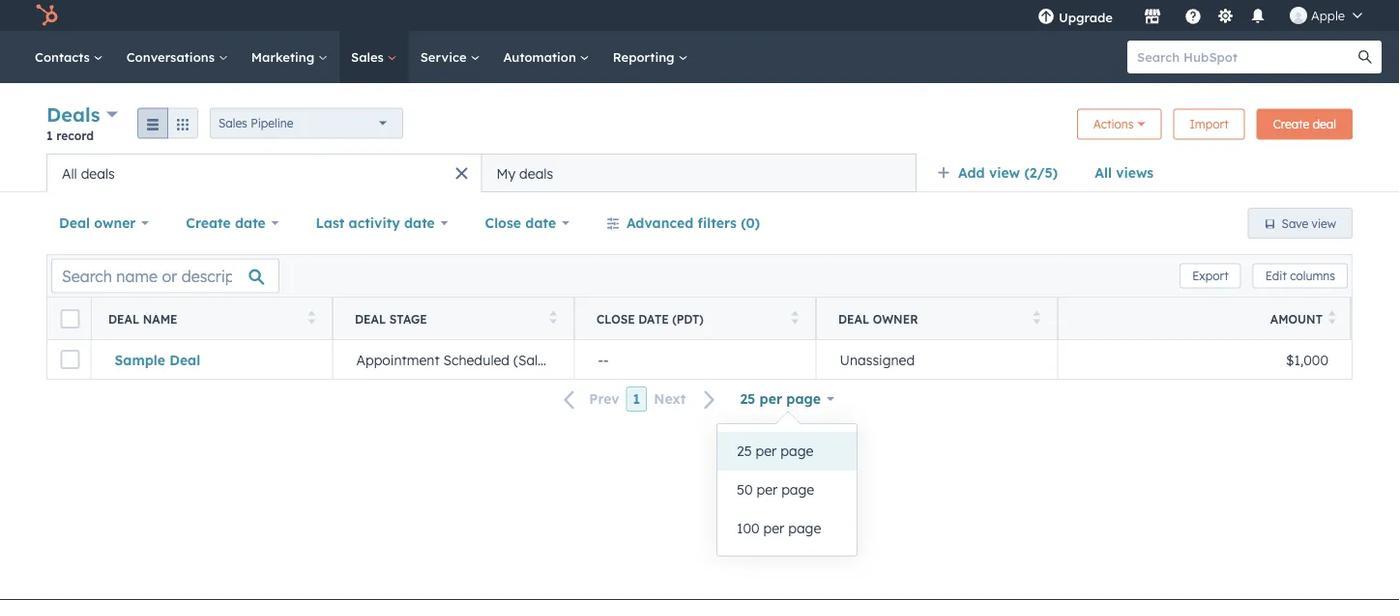 Task type: locate. For each thing, give the bounding box(es) containing it.
create date button
[[173, 204, 292, 243]]

25 per page up 25 per page button
[[740, 391, 821, 408]]

1 horizontal spatial view
[[1312, 216, 1337, 231]]

view right save
[[1312, 216, 1337, 231]]

(sales
[[514, 351, 552, 368]]

2 press to sort. image from the left
[[792, 311, 799, 325]]

marketplaces button
[[1133, 0, 1173, 31]]

filters
[[698, 215, 737, 232]]

sales inside popup button
[[219, 116, 248, 131]]

close down "my"
[[485, 215, 521, 232]]

advanced filters (0) button
[[594, 204, 773, 243]]

date right activity on the left top of the page
[[404, 215, 435, 232]]

1 inside deals banner
[[46, 128, 53, 143]]

deals for my deals
[[520, 165, 554, 182]]

page down 25 per page button
[[782, 482, 815, 499]]

date down all deals button
[[235, 215, 266, 232]]

1 horizontal spatial sales
[[351, 49, 388, 65]]

page up 50 per page button
[[781, 443, 814, 460]]

press to sort. element for stage
[[550, 311, 557, 327]]

1
[[46, 128, 53, 143], [633, 391, 641, 408]]

group
[[137, 108, 198, 139]]

edit
[[1266, 269, 1288, 283]]

sales left service
[[351, 49, 388, 65]]

sales
[[351, 49, 388, 65], [219, 116, 248, 131]]

per right 50
[[757, 482, 778, 499]]

25 up 50
[[737, 443, 752, 460]]

deal left stage
[[355, 312, 386, 327]]

deals button
[[46, 101, 118, 129]]

1 vertical spatial 1
[[633, 391, 641, 408]]

0 horizontal spatial 1
[[46, 128, 53, 143]]

1 vertical spatial sales
[[219, 116, 248, 131]]

1 vertical spatial deal owner
[[839, 312, 919, 327]]

25 per page inside button
[[737, 443, 814, 460]]

deal up unassigned
[[839, 312, 870, 327]]

2 press to sort. element from the left
[[550, 311, 557, 327]]

deal owner button
[[46, 204, 162, 243]]

close left date
[[597, 312, 635, 327]]

press to sort. element for owner
[[1034, 311, 1041, 327]]

close inside popup button
[[485, 215, 521, 232]]

page down 50 per page button
[[789, 520, 822, 537]]

sales inside "link"
[[351, 49, 388, 65]]

25 per page up the 50 per page
[[737, 443, 814, 460]]

1 horizontal spatial close
[[597, 312, 635, 327]]

0 horizontal spatial view
[[990, 164, 1021, 181]]

unassigned button
[[817, 341, 1058, 379]]

3 press to sort. image from the left
[[1034, 311, 1041, 325]]

1 right prev at the left of the page
[[633, 391, 641, 408]]

actions
[[1094, 117, 1134, 132]]

0 vertical spatial view
[[990, 164, 1021, 181]]

1 horizontal spatial press to sort. image
[[792, 311, 799, 325]]

2 - from the left
[[604, 351, 609, 368]]

0 horizontal spatial date
[[235, 215, 266, 232]]

25 per page button
[[728, 380, 847, 419]]

0 horizontal spatial owner
[[94, 215, 136, 232]]

25 per page
[[740, 391, 821, 408], [737, 443, 814, 460]]

4 press to sort. element from the left
[[1034, 311, 1041, 327]]

deal
[[1313, 117, 1337, 132]]

stage
[[390, 312, 427, 327]]

deal inside popup button
[[59, 215, 90, 232]]

all left views at the right
[[1095, 164, 1113, 181]]

1 vertical spatial create
[[186, 215, 231, 232]]

1 left record
[[46, 128, 53, 143]]

0 vertical spatial 1
[[46, 128, 53, 143]]

0 vertical spatial sales
[[351, 49, 388, 65]]

3 date from the left
[[526, 215, 556, 232]]

contacts
[[35, 49, 94, 65]]

1 horizontal spatial 1
[[633, 391, 641, 408]]

$1,000
[[1287, 351, 1329, 368]]

sample deal
[[115, 351, 201, 368]]

deal owner
[[59, 215, 136, 232], [839, 312, 919, 327]]

amount
[[1271, 312, 1323, 327]]

view
[[990, 164, 1021, 181], [1312, 216, 1337, 231]]

1 vertical spatial close
[[597, 312, 635, 327]]

1 horizontal spatial create
[[1274, 117, 1310, 132]]

deals for all deals
[[81, 165, 115, 182]]

all views link
[[1083, 154, 1167, 193]]

create for create deal
[[1274, 117, 1310, 132]]

conversations link
[[115, 31, 240, 83]]

1 horizontal spatial date
[[404, 215, 435, 232]]

appointment
[[357, 351, 440, 368]]

0 horizontal spatial sales
[[219, 116, 248, 131]]

sales left pipeline at left
[[219, 116, 248, 131]]

appointment scheduled (sales pipeline)
[[357, 351, 611, 368]]

0 horizontal spatial press to sort. image
[[550, 311, 557, 325]]

my deals button
[[482, 154, 917, 193]]

0 horizontal spatial all
[[62, 165, 77, 182]]

create
[[1274, 117, 1310, 132], [186, 215, 231, 232]]

per for 25 per page button
[[756, 443, 777, 460]]

per right 100
[[764, 520, 785, 537]]

0 vertical spatial 25 per page
[[740, 391, 821, 408]]

all
[[1095, 164, 1113, 181], [62, 165, 77, 182]]

2 horizontal spatial date
[[526, 215, 556, 232]]

per
[[760, 391, 783, 408], [756, 443, 777, 460], [757, 482, 778, 499], [764, 520, 785, 537]]

hubspot link
[[23, 4, 73, 27]]

1 vertical spatial owner
[[873, 312, 919, 327]]

all views
[[1095, 164, 1154, 181]]

create inside popup button
[[186, 215, 231, 232]]

(pdt)
[[673, 312, 704, 327]]

per up the 50 per page
[[756, 443, 777, 460]]

0 vertical spatial 25
[[740, 391, 756, 408]]

create inside button
[[1274, 117, 1310, 132]]

1 vertical spatial view
[[1312, 216, 1337, 231]]

0 horizontal spatial create
[[186, 215, 231, 232]]

2 deals from the left
[[520, 165, 554, 182]]

1 vertical spatial 25 per page
[[737, 443, 814, 460]]

press to sort. image right amount
[[1329, 311, 1336, 325]]

date down my deals
[[526, 215, 556, 232]]

marketplaces image
[[1144, 9, 1162, 26]]

per up 25 per page button
[[760, 391, 783, 408]]

notifications image
[[1250, 9, 1267, 26]]

1 horizontal spatial deals
[[520, 165, 554, 182]]

create left deal
[[1274, 117, 1310, 132]]

0 vertical spatial create
[[1274, 117, 1310, 132]]

0 horizontal spatial deal owner
[[59, 215, 136, 232]]

create up search name or description "search box"
[[186, 215, 231, 232]]

0 horizontal spatial deals
[[81, 165, 115, 182]]

close
[[485, 215, 521, 232], [597, 312, 635, 327]]

service
[[421, 49, 471, 65]]

deal down all deals
[[59, 215, 90, 232]]

25 right "next" button
[[740, 391, 756, 408]]

per for the 100 per page button
[[764, 520, 785, 537]]

1 inside "button"
[[633, 391, 641, 408]]

25 inside button
[[737, 443, 752, 460]]

sales for sales pipeline
[[219, 116, 248, 131]]

view inside add view (2/5) popup button
[[990, 164, 1021, 181]]

(2/5)
[[1025, 164, 1059, 181]]

views
[[1117, 164, 1154, 181]]

owner up unassigned
[[873, 312, 919, 327]]

all down 1 record
[[62, 165, 77, 182]]

1 vertical spatial 25
[[737, 443, 752, 460]]

save view
[[1282, 216, 1337, 231]]

my deals
[[497, 165, 554, 182]]

(0)
[[741, 215, 761, 232]]

1 deals from the left
[[81, 165, 115, 182]]

menu
[[1024, 0, 1377, 31]]

1 - from the left
[[598, 351, 604, 368]]

1 all from the left
[[1095, 164, 1113, 181]]

help button
[[1177, 0, 1210, 31]]

deals down record
[[81, 165, 115, 182]]

1 horizontal spatial press to sort. image
[[1329, 311, 1336, 325]]

date for create date
[[235, 215, 266, 232]]

all for all deals
[[62, 165, 77, 182]]

all deals button
[[46, 154, 482, 193]]

group inside deals banner
[[137, 108, 198, 139]]

deals
[[46, 103, 100, 127]]

press to sort. image for deal owner
[[1034, 311, 1041, 325]]

owner down all deals
[[94, 215, 136, 232]]

1 horizontal spatial all
[[1095, 164, 1113, 181]]

pipeline)
[[556, 351, 611, 368]]

unassigned
[[840, 351, 915, 368]]

2 all from the left
[[62, 165, 77, 182]]

1 button
[[627, 387, 647, 412]]

page for the 100 per page button
[[789, 520, 822, 537]]

deals right "my"
[[520, 165, 554, 182]]

2 horizontal spatial press to sort. image
[[1034, 311, 1041, 325]]

sales for sales
[[351, 49, 388, 65]]

press to sort. image
[[308, 311, 315, 325], [1329, 311, 1336, 325]]

view right add
[[990, 164, 1021, 181]]

0 vertical spatial deal owner
[[59, 215, 136, 232]]

2 press to sort. image from the left
[[1329, 311, 1336, 325]]

marketing link
[[240, 31, 340, 83]]

0 horizontal spatial press to sort. image
[[308, 311, 315, 325]]

all inside button
[[62, 165, 77, 182]]

25 per page inside dropdown button
[[740, 391, 821, 408]]

0 horizontal spatial close
[[485, 215, 521, 232]]

deals banner
[[46, 101, 1353, 154]]

view inside 'save view' button
[[1312, 216, 1337, 231]]

per for 50 per page button
[[757, 482, 778, 499]]

deal owner down all deals
[[59, 215, 136, 232]]

reporting
[[613, 49, 679, 65]]

press to sort. image left deal stage
[[308, 311, 315, 325]]

deals
[[81, 165, 115, 182], [520, 165, 554, 182]]

date inside "create date" popup button
[[235, 215, 266, 232]]

service link
[[409, 31, 492, 83]]

page up 25 per page button
[[787, 391, 821, 408]]

press to sort. element
[[308, 311, 315, 327], [550, 311, 557, 327], [792, 311, 799, 327], [1034, 311, 1041, 327], [1329, 311, 1336, 327]]

page for 50 per page button
[[782, 482, 815, 499]]

1 press to sort. image from the left
[[308, 311, 315, 325]]

deal owner up unassigned
[[839, 312, 919, 327]]

3 press to sort. element from the left
[[792, 311, 799, 327]]

automation link
[[492, 31, 601, 83]]

1 horizontal spatial owner
[[873, 312, 919, 327]]

press to sort. element for date
[[792, 311, 799, 327]]

25
[[740, 391, 756, 408], [737, 443, 752, 460]]

2 date from the left
[[404, 215, 435, 232]]

1 press to sort. image from the left
[[550, 311, 557, 325]]

columns
[[1291, 269, 1336, 283]]

date
[[235, 215, 266, 232], [404, 215, 435, 232], [526, 215, 556, 232]]

press to sort. image
[[550, 311, 557, 325], [792, 311, 799, 325], [1034, 311, 1041, 325]]

add view (2/5)
[[959, 164, 1059, 181]]

1 date from the left
[[235, 215, 266, 232]]

press to sort. image for 5th press to sort. element from right
[[308, 311, 315, 325]]

menu containing apple
[[1024, 0, 1377, 31]]

0 vertical spatial owner
[[94, 215, 136, 232]]

edit columns button
[[1254, 264, 1349, 289]]

0 vertical spatial close
[[485, 215, 521, 232]]

marketing
[[251, 49, 318, 65]]

date inside "close date" popup button
[[526, 215, 556, 232]]



Task type: vqa. For each thing, say whether or not it's contained in the screenshot.
Advanced filters (0) button
yes



Task type: describe. For each thing, give the bounding box(es) containing it.
close for close date (pdt)
[[597, 312, 635, 327]]

edit columns
[[1266, 269, 1336, 283]]

view for add
[[990, 164, 1021, 181]]

1 for 1
[[633, 391, 641, 408]]

all deals
[[62, 165, 115, 182]]

export
[[1193, 269, 1229, 283]]

actions button
[[1078, 109, 1162, 140]]

Search HubSpot search field
[[1128, 41, 1365, 74]]

appointment scheduled (sales pipeline) button
[[333, 341, 611, 379]]

record
[[56, 128, 94, 143]]

100 per page
[[737, 520, 822, 537]]

create date
[[186, 215, 266, 232]]

25 per page button
[[718, 432, 857, 471]]

100
[[737, 520, 760, 537]]

name
[[143, 312, 178, 327]]

1 record
[[46, 128, 94, 143]]

sales link
[[340, 31, 409, 83]]

hubspot image
[[35, 4, 58, 27]]

deal stage
[[355, 312, 427, 327]]

page inside dropdown button
[[787, 391, 821, 408]]

sample
[[115, 351, 165, 368]]

next button
[[647, 387, 728, 413]]

create deal button
[[1257, 109, 1353, 140]]

pipeline
[[251, 116, 294, 131]]

Search name or description search field
[[51, 259, 280, 294]]

press to sort. image for deal stage
[[550, 311, 557, 325]]

upgrade
[[1059, 9, 1114, 25]]

50 per page button
[[718, 471, 857, 510]]

automation
[[503, 49, 580, 65]]

date for close date
[[526, 215, 556, 232]]

prev button
[[553, 387, 627, 413]]

close date button
[[473, 204, 582, 243]]

owner inside popup button
[[94, 215, 136, 232]]

press to sort. image for close date (pdt)
[[792, 311, 799, 325]]

reporting link
[[601, 31, 700, 83]]

5 press to sort. element from the left
[[1329, 311, 1336, 327]]

add view (2/5) button
[[925, 154, 1083, 193]]

export button
[[1180, 264, 1242, 289]]

1 press to sort. element from the left
[[308, 311, 315, 327]]

last
[[316, 215, 345, 232]]

deal owner inside popup button
[[59, 215, 136, 232]]

search image
[[1359, 50, 1373, 64]]

pagination navigation
[[553, 387, 728, 413]]

prev
[[589, 391, 620, 408]]

sales pipeline button
[[210, 108, 403, 139]]

create for create date
[[186, 215, 231, 232]]

all for all views
[[1095, 164, 1113, 181]]

notifications button
[[1242, 0, 1275, 31]]

-- button
[[575, 341, 817, 379]]

upgrade image
[[1038, 9, 1055, 26]]

close date (pdt)
[[597, 312, 704, 327]]

deal right sample
[[170, 351, 201, 368]]

1 horizontal spatial deal owner
[[839, 312, 919, 327]]

advanced
[[627, 215, 694, 232]]

save view button
[[1249, 208, 1353, 239]]

date
[[639, 312, 669, 327]]

--
[[598, 351, 609, 368]]

view for save
[[1312, 216, 1337, 231]]

deal left name
[[108, 312, 139, 327]]

create deal
[[1274, 117, 1337, 132]]

close date
[[485, 215, 556, 232]]

conversations
[[126, 49, 218, 65]]

deal name
[[108, 312, 178, 327]]

apple button
[[1279, 0, 1375, 31]]

search button
[[1350, 41, 1382, 74]]

$1,000 button
[[1058, 341, 1352, 379]]

import
[[1190, 117, 1229, 132]]

50 per page
[[737, 482, 815, 499]]

advanced filters (0)
[[627, 215, 761, 232]]

last activity date button
[[303, 204, 461, 243]]

1 for 1 record
[[46, 128, 53, 143]]

press to sort. image for first press to sort. element from the right
[[1329, 311, 1336, 325]]

settings link
[[1214, 5, 1238, 26]]

25 inside dropdown button
[[740, 391, 756, 408]]

activity
[[349, 215, 400, 232]]

add
[[959, 164, 985, 181]]

scheduled
[[444, 351, 510, 368]]

sample deal link
[[115, 351, 309, 368]]

per inside dropdown button
[[760, 391, 783, 408]]

50
[[737, 482, 753, 499]]

help image
[[1185, 9, 1203, 26]]

contacts link
[[23, 31, 115, 83]]

save
[[1282, 216, 1309, 231]]

apple
[[1312, 7, 1346, 23]]

my
[[497, 165, 516, 182]]

import button
[[1174, 109, 1246, 140]]

next
[[654, 391, 686, 408]]

settings image
[[1218, 8, 1235, 26]]

close for close date
[[485, 215, 521, 232]]

date inside last activity date popup button
[[404, 215, 435, 232]]

sales pipeline
[[219, 116, 294, 131]]

bob builder image
[[1291, 7, 1308, 24]]

last activity date
[[316, 215, 435, 232]]

page for 25 per page button
[[781, 443, 814, 460]]



